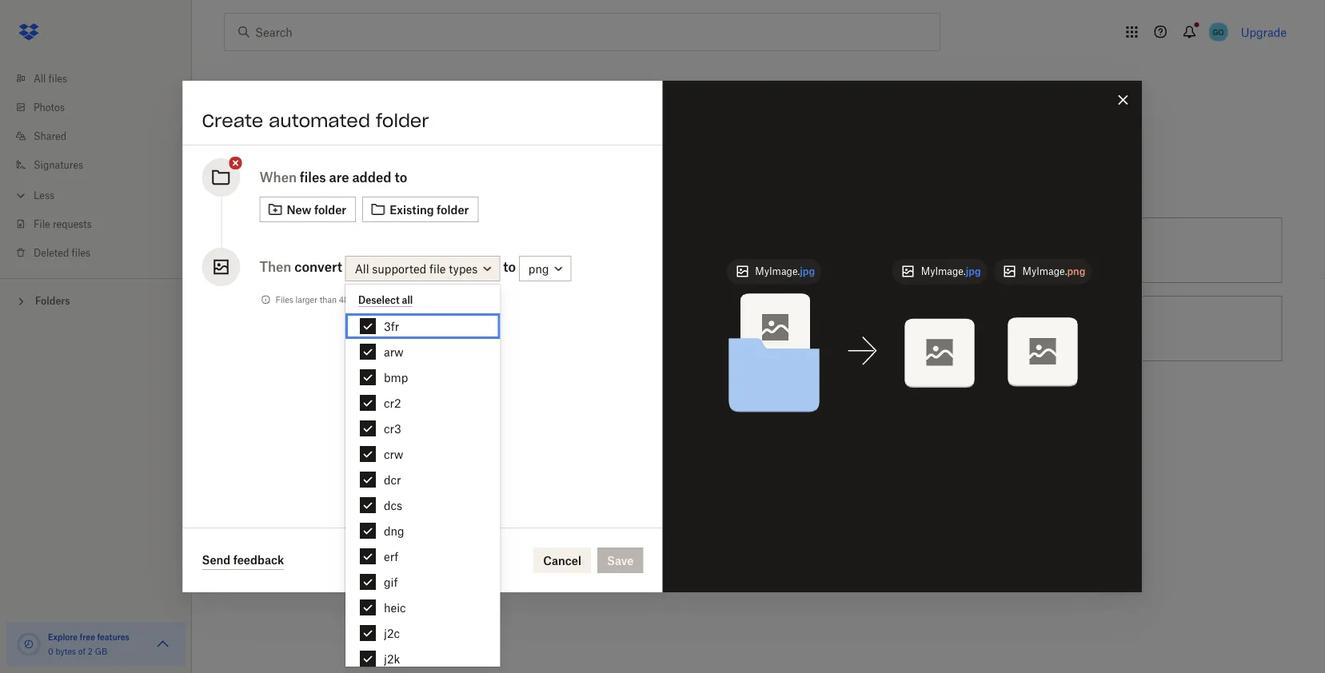 Task type: vqa. For each thing, say whether or not it's contained in the screenshot.
the right Myimage.
yes



Task type: describe. For each thing, give the bounding box(es) containing it.
not
[[380, 295, 392, 305]]

cr2
[[384, 396, 401, 410]]

photos
[[34, 101, 65, 113]]

to inside button
[[1073, 244, 1084, 257]]

a for set a rule that renames files
[[667, 244, 673, 257]]

all files link
[[13, 64, 192, 93]]

myimage. png
[[1023, 266, 1086, 278]]

all files
[[34, 72, 67, 84]]

less
[[34, 189, 54, 201]]

files larger than 48mb will not be converted
[[276, 295, 444, 305]]

3 myimage. from the left
[[1023, 266, 1067, 278]]

automated
[[269, 110, 370, 132]]

deleted files link
[[13, 238, 192, 267]]

files right deleted
[[72, 247, 90, 259]]

create
[[202, 110, 263, 132]]

format for audio
[[360, 400, 396, 414]]

convert for choose a file format to convert audio files to
[[412, 400, 452, 414]]

shared
[[34, 130, 66, 142]]

png
[[1067, 266, 1086, 278]]

set a rule that renames files button
[[575, 211, 932, 290]]

dcs checkbox item
[[346, 493, 500, 518]]

files are added to
[[300, 170, 407, 185]]

signatures link
[[13, 150, 192, 179]]

choose a category to sort files by
[[289, 244, 465, 257]]

file requests link
[[13, 210, 192, 238]]

unzip files
[[1003, 322, 1059, 336]]

free
[[80, 632, 95, 642]]

set a rule that renames files
[[646, 244, 795, 257]]

folder
[[376, 110, 429, 132]]

choose an image format to convert files to button
[[218, 290, 575, 368]]

automations
[[224, 77, 340, 99]]

j2c
[[384, 627, 400, 640]]

deselect all button
[[358, 294, 413, 307]]

add an automation main content
[[218, 115, 1325, 674]]

upgrade link
[[1241, 25, 1287, 39]]

1 myimage. from the left
[[755, 266, 800, 278]]

heic checkbox item
[[346, 595, 500, 621]]

choose for choose an image format to convert files to
[[289, 322, 329, 336]]

3fr checkbox item
[[346, 314, 500, 339]]

click to watch a demo video image
[[343, 80, 363, 99]]

j2k
[[384, 652, 400, 666]]

gb
[[95, 647, 107, 657]]

file for choose a file format to convert videos to
[[698, 322, 715, 336]]

convert for choose a file format to convert videos to
[[770, 322, 809, 336]]

supported
[[372, 262, 427, 275]]

of
[[78, 647, 86, 657]]

sort
[[403, 244, 424, 257]]

erf checkbox item
[[346, 544, 500, 570]]

convert files to pdfs
[[1003, 244, 1115, 257]]

convert files to pdfs button
[[932, 211, 1289, 290]]

crw checkbox item
[[346, 442, 500, 467]]

a for choose a category to sort files by
[[332, 244, 338, 257]]

1 jpg from the left
[[800, 266, 815, 278]]

when
[[260, 170, 297, 185]]

file
[[34, 218, 50, 230]]

bytes
[[56, 647, 76, 657]]

choose for choose a file format to convert videos to
[[646, 322, 686, 336]]

photos link
[[13, 93, 192, 122]]

dng checkbox item
[[346, 518, 500, 544]]

unzip
[[1003, 322, 1034, 336]]

that
[[700, 244, 721, 257]]

files right renames
[[773, 244, 795, 257]]

added
[[352, 170, 392, 185]]

all supported file types button
[[345, 256, 500, 281]]

file requests
[[34, 218, 92, 230]]

cr3
[[384, 422, 401, 436]]

files
[[276, 295, 293, 305]]

all
[[402, 294, 413, 306]]

crw
[[384, 448, 404, 461]]

choose a file format to convert videos to
[[646, 322, 860, 336]]

48mb
[[339, 295, 362, 305]]

folders button
[[0, 289, 192, 312]]

0
[[48, 647, 53, 657]]

add
[[224, 180, 250, 196]]

choose for choose a file format to convert audio files to
[[289, 400, 329, 414]]

gif checkbox item
[[346, 570, 500, 595]]

convert
[[1003, 244, 1045, 257]]

folders
[[35, 295, 70, 307]]

deselect
[[358, 294, 400, 306]]

a for choose a file format to convert videos to
[[689, 322, 695, 336]]

dcr checkbox item
[[346, 467, 500, 493]]

2
[[88, 647, 93, 657]]

j2k checkbox item
[[346, 646, 500, 672]]

explore
[[48, 632, 78, 642]]

choose a category to sort files by button
[[218, 211, 575, 290]]



Task type: locate. For each thing, give the bounding box(es) containing it.
than
[[320, 295, 337, 305]]

an for choose
[[332, 322, 345, 336]]

1 vertical spatial file
[[698, 322, 715, 336]]

0 horizontal spatial all
[[34, 72, 46, 84]]

signatures
[[34, 159, 83, 171]]

create automated folder
[[202, 110, 429, 132]]

then
[[260, 259, 291, 275]]

all for all supported file types
[[355, 262, 369, 275]]

a right set on the top
[[667, 244, 673, 257]]

file left types
[[430, 262, 446, 275]]

files inside create automated folder dialog
[[300, 170, 326, 185]]

files up arw checkbox item
[[478, 322, 500, 336]]

1 myimage. jpg from the left
[[755, 266, 815, 278]]

explore free features 0 bytes of 2 gb
[[48, 632, 129, 657]]

arw
[[384, 345, 404, 359]]

0 horizontal spatial file
[[341, 400, 357, 414]]

set
[[646, 244, 664, 257]]

convert up arw checkbox item
[[436, 322, 475, 336]]

be
[[394, 295, 404, 305]]

files up myimage. png
[[1048, 244, 1070, 257]]

files inside button
[[487, 400, 509, 414]]

3fr
[[384, 320, 399, 333]]

all supported file types
[[355, 262, 478, 275]]

a left the cr2
[[332, 400, 338, 414]]

image
[[348, 322, 381, 336]]

an right add
[[254, 180, 271, 196]]

1 horizontal spatial an
[[332, 322, 345, 336]]

category
[[341, 244, 387, 257]]

file for all supported file types
[[430, 262, 446, 275]]

all down category
[[355, 262, 369, 275]]

add an automation
[[224, 180, 352, 196]]

will
[[365, 295, 378, 305]]

file
[[430, 262, 446, 275], [698, 322, 715, 336], [341, 400, 357, 414]]

dropbox image
[[13, 16, 45, 48]]

unzip files button
[[932, 290, 1289, 368]]

bmp checkbox item
[[346, 365, 500, 390]]

deleted files
[[34, 247, 90, 259]]

file inside button
[[341, 400, 357, 414]]

are
[[329, 170, 349, 185]]

format up arw
[[384, 322, 419, 336]]

all for all files
[[34, 72, 46, 84]]

videos
[[812, 322, 846, 336]]

2 myimage. jpg from the left
[[921, 266, 981, 278]]

renames
[[724, 244, 770, 257]]

all
[[34, 72, 46, 84], [355, 262, 369, 275]]

format for videos
[[718, 322, 753, 336]]

files right unzip
[[1037, 322, 1059, 336]]

0 horizontal spatial jpg
[[800, 266, 815, 278]]

convert
[[295, 259, 342, 275], [436, 322, 475, 336], [770, 322, 809, 336], [412, 400, 452, 414]]

file down that
[[698, 322, 715, 336]]

gif
[[384, 576, 398, 589]]

2 vertical spatial file
[[341, 400, 357, 414]]

list containing all files
[[0, 54, 192, 278]]

choose inside button
[[289, 400, 329, 414]]

a
[[332, 244, 338, 257], [667, 244, 673, 257], [689, 322, 695, 336], [332, 400, 338, 414]]

file inside dropdown button
[[430, 262, 446, 275]]

quota usage element
[[16, 632, 42, 658]]

all up photos
[[34, 72, 46, 84]]

2 jpg from the left
[[966, 266, 981, 278]]

files left by at the left of page
[[427, 244, 449, 257]]

rule
[[676, 244, 697, 257]]

file inside button
[[698, 322, 715, 336]]

convert up than
[[295, 259, 342, 275]]

an left image
[[332, 322, 345, 336]]

cr3 checkbox item
[[346, 416, 500, 442]]

1 horizontal spatial jpg
[[966, 266, 981, 278]]

2 horizontal spatial myimage.
[[1023, 266, 1067, 278]]

0 vertical spatial an
[[254, 180, 271, 196]]

convert for choose an image format to convert files to
[[436, 322, 475, 336]]

files right audio
[[487, 400, 509, 414]]

convert inside button
[[412, 400, 452, 414]]

cr2 checkbox item
[[346, 390, 500, 416]]

0 horizontal spatial myimage.
[[755, 266, 800, 278]]

0 vertical spatial file
[[430, 262, 446, 275]]

1 vertical spatial an
[[332, 322, 345, 336]]

deleted
[[34, 247, 69, 259]]

choose a file format to convert audio files to button
[[218, 368, 575, 446]]

1 horizontal spatial myimage. jpg
[[921, 266, 981, 278]]

format
[[384, 322, 419, 336], [718, 322, 753, 336], [360, 400, 396, 414]]

dng
[[384, 524, 404, 538]]

file left the cr2
[[341, 400, 357, 414]]

an
[[254, 180, 271, 196], [332, 322, 345, 336]]

erf
[[384, 550, 398, 564]]

format down renames
[[718, 322, 753, 336]]

choose a file format to convert videos to button
[[575, 290, 932, 368]]

dcs
[[384, 499, 402, 512]]

a for choose a file format to convert audio files to
[[332, 400, 338, 414]]

0 horizontal spatial myimage. jpg
[[755, 266, 815, 278]]

heic
[[384, 601, 406, 615]]

upgrade
[[1241, 25, 1287, 39]]

myimage.
[[755, 266, 800, 278], [921, 266, 966, 278], [1023, 266, 1067, 278]]

an inside button
[[332, 322, 345, 336]]

deselect all
[[358, 294, 413, 306]]

bmp
[[384, 371, 408, 384]]

dcr
[[384, 473, 401, 487]]

convert inside create automated folder dialog
[[295, 259, 342, 275]]

choose for choose a category to sort files by
[[289, 244, 329, 257]]

0 vertical spatial all
[[34, 72, 46, 84]]

create automated folder dialog
[[183, 81, 1143, 593]]

choose a file format to convert audio files to
[[289, 400, 523, 414]]

1 horizontal spatial myimage.
[[921, 266, 966, 278]]

all inside dropdown button
[[355, 262, 369, 275]]

choose an image format to convert files to
[[289, 322, 514, 336]]

2 myimage. from the left
[[921, 266, 966, 278]]

jpg
[[800, 266, 815, 278], [966, 266, 981, 278]]

automation
[[275, 180, 352, 196]]

less image
[[13, 188, 29, 204]]

shared link
[[13, 122, 192, 150]]

by
[[452, 244, 465, 257]]

files up photos
[[48, 72, 67, 84]]

convert up cr3 checkbox item
[[412, 400, 452, 414]]

converted
[[406, 295, 444, 305]]

file for choose a file format to convert audio files to
[[341, 400, 357, 414]]

files left are
[[300, 170, 326, 185]]

1 vertical spatial all
[[355, 262, 369, 275]]

0 horizontal spatial an
[[254, 180, 271, 196]]

choose
[[289, 244, 329, 257], [289, 322, 329, 336], [646, 322, 686, 336], [289, 400, 329, 414]]

format inside button
[[360, 400, 396, 414]]

convert left videos
[[770, 322, 809, 336]]

to
[[395, 170, 407, 185], [390, 244, 400, 257], [1073, 244, 1084, 257], [503, 259, 516, 275], [422, 322, 433, 336], [503, 322, 514, 336], [756, 322, 766, 336], [849, 322, 860, 336], [399, 400, 409, 414], [512, 400, 523, 414]]

format up cr3 on the left bottom of the page
[[360, 400, 396, 414]]

list
[[0, 54, 192, 278]]

1 horizontal spatial all
[[355, 262, 369, 275]]

an for add
[[254, 180, 271, 196]]

audio
[[455, 400, 484, 414]]

larger
[[296, 295, 318, 305]]

1 horizontal spatial file
[[430, 262, 446, 275]]

pdfs
[[1087, 244, 1115, 257]]

arw checkbox item
[[346, 339, 500, 365]]

j2c checkbox item
[[346, 621, 500, 646]]

a down rule
[[689, 322, 695, 336]]

requests
[[53, 218, 92, 230]]

a left category
[[332, 244, 338, 257]]

format for files
[[384, 322, 419, 336]]

features
[[97, 632, 129, 642]]

a inside button
[[332, 400, 338, 414]]

types
[[449, 262, 478, 275]]

2 horizontal spatial file
[[698, 322, 715, 336]]



